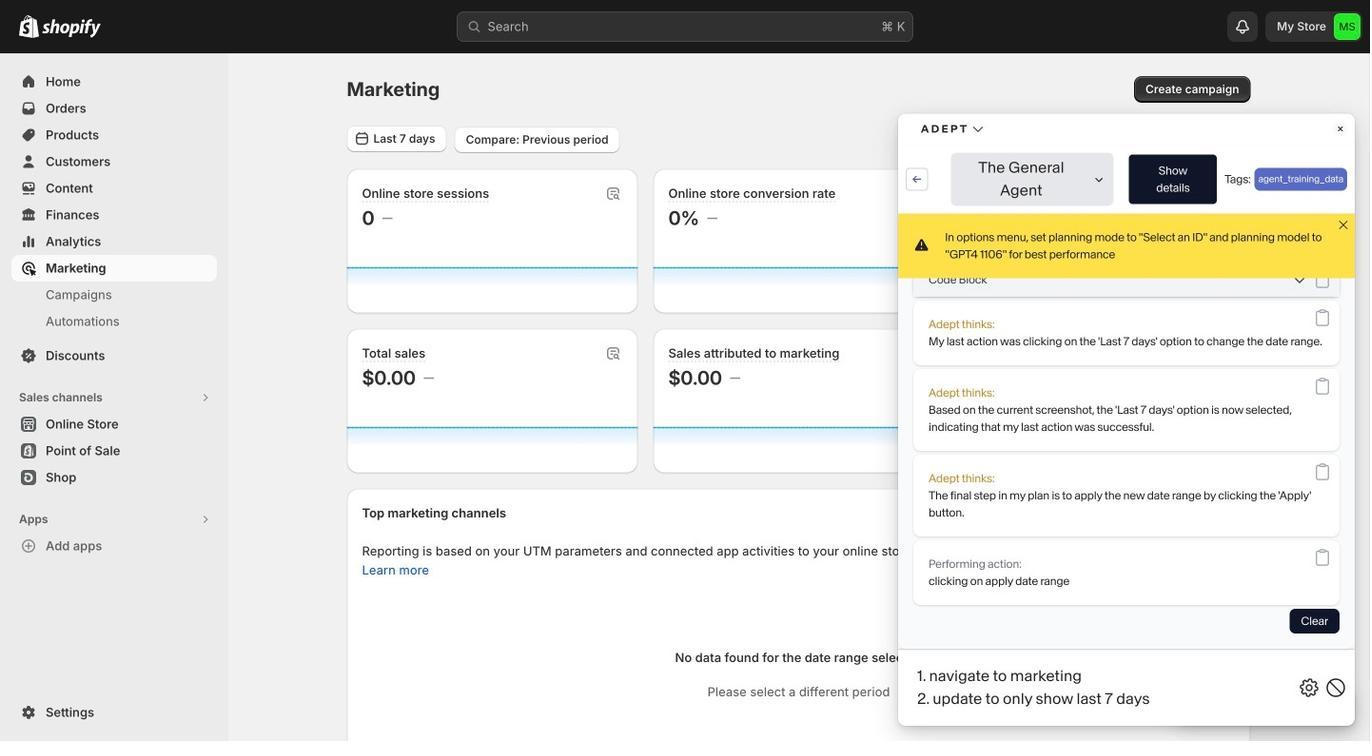 Task type: vqa. For each thing, say whether or not it's contained in the screenshot.
THE SKU to the middle
no



Task type: locate. For each thing, give the bounding box(es) containing it.
0 horizontal spatial shopify image
[[19, 15, 39, 38]]

shopify image
[[19, 15, 39, 38], [42, 19, 101, 38]]

1 horizontal spatial shopify image
[[42, 19, 101, 38]]

my store image
[[1334, 13, 1361, 40]]



